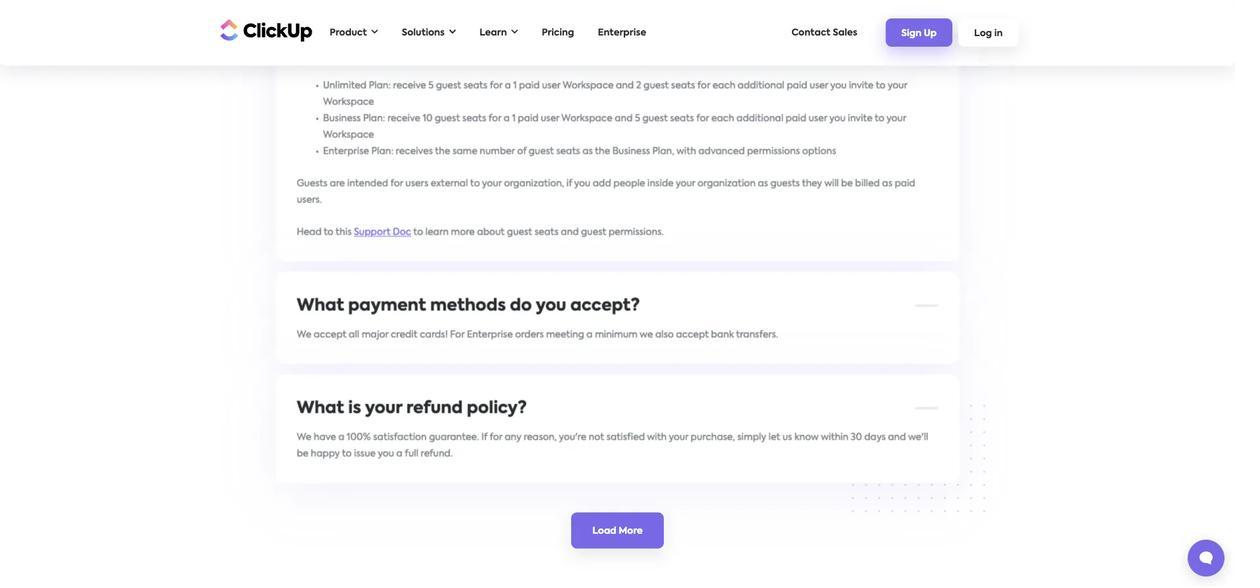 Task type: describe. For each thing, give the bounding box(es) containing it.
user up options
[[809, 114, 827, 123]]

plan: for unlimited
[[369, 81, 391, 90]]

as up add
[[583, 147, 593, 156]]

additional for 2
[[738, 81, 785, 90]]

enterprise plan: receives the same number of guest seats as the business plan, with advanced permissions options
[[323, 147, 836, 156]]

do
[[510, 297, 532, 314]]

1 for 5
[[513, 81, 517, 90]]

purchase,
[[691, 433, 735, 442]]

business plan: receive 10 guest seats for a 1 paid user workspace and 5 guest seats for each additional paid user you invite to your workspace
[[323, 114, 906, 139]]

10
[[423, 114, 432, 123]]

they
[[802, 179, 822, 188]]

payment
[[348, 297, 426, 314]]

2 vertical spatial of
[[517, 147, 526, 156]]

for
[[450, 330, 465, 339]]

which
[[427, 32, 454, 41]]

users.
[[297, 195, 322, 204]]

each for 2
[[713, 81, 735, 90]]

as down permissions
[[758, 179, 768, 188]]

refund.
[[421, 449, 453, 458]]

plan: for business
[[363, 114, 385, 123]]

doc
[[393, 227, 411, 237]]

we
[[640, 330, 653, 339]]

your inside unlimited plan: receive 5 guest seats for a 1 paid user workspace and 2 guest seats for each additional paid user you invite to your workspace
[[888, 81, 907, 90]]

guests are intended for users external to your organization, if you add people inside your organization as guests they will be billed as paid users.
[[297, 179, 916, 204]]

an
[[456, 16, 468, 25]]

issue
[[354, 449, 376, 458]]

a inside unlimited plan: receive 5 guest seats for a 1 paid user workspace and 2 guest seats for each additional paid user you invite to your workspace
[[505, 81, 511, 90]]

additional for 5
[[737, 114, 783, 123]]

credit
[[391, 330, 418, 339]]

to inside unlimited plan: receive 5 guest seats for a 1 paid user workspace and 2 guest seats for each additional paid user you invite to your workspace
[[876, 81, 886, 90]]

product button
[[323, 19, 385, 46]]

transfers.
[[736, 330, 778, 339]]

you right do
[[536, 297, 566, 314]]

limited
[[730, 32, 761, 41]]

external inside free forever workspaces can have an unlimited number of members and guests at no charge. on the free forever plan, guests have full create and edit permissions, which cannot be modified. workspaces on a paid plan start with a limited number of external guest seats and unlimited read-only guests. the paid plan guest seats are as follows:
[[813, 32, 850, 41]]

happy
[[311, 449, 340, 458]]

create
[[297, 32, 327, 41]]

refund
[[406, 400, 463, 416]]

read-
[[342, 49, 368, 58]]

organization
[[698, 179, 756, 188]]

head
[[297, 227, 322, 237]]

policy?
[[467, 400, 527, 416]]

seats up if
[[556, 147, 580, 156]]

pricing
[[542, 28, 574, 37]]

full inside free forever workspaces can have an unlimited number of members and guests at no charge. on the free forever plan, guests have full create and edit permissions, which cannot be modified. workspaces on a paid plan start with a limited number of external guest seats and unlimited read-only guests. the paid plan guest seats are as follows:
[[897, 16, 910, 25]]

load more
[[592, 527, 643, 536]]

us
[[783, 433, 792, 442]]

1 forever from the left
[[319, 16, 353, 25]]

more
[[619, 527, 643, 536]]

users
[[405, 179, 428, 188]]

1 horizontal spatial business
[[612, 147, 650, 156]]

to inside guests are intended for users external to your organization, if you add people inside your organization as guests they will be billed as paid users.
[[470, 179, 480, 188]]

also
[[655, 330, 674, 339]]

5 inside unlimited plan: receive 5 guest seats for a 1 paid user workspace and 2 guest seats for each additional paid user you invite to your workspace
[[428, 81, 434, 90]]

guest down learn popup button
[[487, 49, 512, 58]]

2 horizontal spatial guests
[[840, 16, 870, 25]]

only
[[368, 49, 387, 58]]

let
[[769, 433, 780, 442]]

edit
[[349, 32, 367, 41]]

paid down modified.
[[519, 81, 540, 90]]

learn button
[[473, 19, 525, 46]]

orders
[[515, 330, 544, 339]]

receives
[[396, 147, 433, 156]]

guests
[[297, 179, 328, 188]]

receive for 10
[[387, 114, 420, 123]]

with for advanced
[[677, 147, 696, 156]]

as inside free forever workspaces can have an unlimited number of members and guests at no charge. on the free forever plan, guests have full create and edit permissions, which cannot be modified. workspaces on a paid plan start with a limited number of external guest seats and unlimited read-only guests. the paid plan guest seats are as follows:
[[558, 49, 568, 58]]

intended
[[347, 179, 388, 188]]

2 horizontal spatial have
[[872, 16, 895, 25]]

follows:
[[570, 49, 604, 58]]

the
[[422, 49, 439, 58]]

paid down 'contact'
[[787, 81, 807, 90]]

charge.
[[688, 16, 722, 25]]

guest up plan,
[[643, 114, 668, 123]]

paid inside guests are intended for users external to your organization, if you add people inside your organization as guests they will be billed as paid users.
[[895, 179, 916, 188]]

you inside business plan: receive 10 guest seats for a 1 paid user workspace and 5 guest seats for each additional paid user you invite to your workspace
[[829, 114, 846, 123]]

we for what is your refund policy?
[[297, 433, 311, 442]]

guest up organization,
[[529, 147, 554, 156]]

1 horizontal spatial plan
[[653, 32, 674, 41]]

guest right about
[[507, 227, 532, 237]]

100%
[[347, 433, 371, 442]]

0 horizontal spatial guests
[[630, 16, 659, 25]]

0 vertical spatial workspaces
[[355, 16, 410, 25]]

support
[[354, 227, 391, 237]]

1 vertical spatial number
[[764, 32, 799, 41]]

enterprise link
[[591, 21, 653, 44]]

know
[[795, 433, 819, 442]]

sales
[[833, 28, 857, 37]]

and inside unlimited plan: receive 5 guest seats for a 1 paid user workspace and 2 guest seats for each additional paid user you invite to your workspace
[[616, 81, 634, 90]]

start
[[676, 32, 698, 41]]

cannot
[[456, 32, 489, 41]]

people
[[613, 179, 645, 188]]

seats left up
[[880, 32, 904, 41]]

0 vertical spatial number
[[515, 16, 550, 25]]

you're
[[559, 433, 587, 442]]

log
[[974, 29, 992, 38]]

guarantee.
[[429, 433, 479, 442]]

product
[[330, 28, 367, 37]]

options
[[802, 147, 836, 156]]

guest right 10
[[435, 114, 460, 123]]

log in
[[974, 29, 1003, 38]]

external inside guests are intended for users external to your organization, if you add people inside your organization as guests they will be billed as paid users.
[[431, 179, 468, 188]]

guest left sign at the right top of page
[[852, 32, 878, 41]]

contact sales link
[[785, 21, 864, 44]]

this
[[336, 227, 352, 237]]

sign up button
[[886, 19, 953, 47]]

guests inside guests are intended for users external to your organization, if you add people inside your organization as guests they will be billed as paid users.
[[771, 179, 800, 188]]

30
[[851, 433, 862, 442]]

solutions
[[402, 28, 445, 37]]

major
[[362, 330, 389, 339]]

your inside business plan: receive 10 guest seats for a 1 paid user workspace and 5 guest seats for each additional paid user you invite to your workspace
[[887, 114, 906, 123]]

what is your refund policy?
[[297, 400, 527, 416]]

seats right 2
[[671, 81, 695, 90]]

0 horizontal spatial the
[[435, 147, 450, 156]]

reason,
[[524, 433, 557, 442]]

2 forever from the left
[[780, 16, 813, 25]]

seats down modified.
[[514, 49, 538, 58]]

be inside guests are intended for users external to your organization, if you add people inside your organization as guests they will be billed as paid users.
[[841, 179, 853, 188]]

full inside we have a 100% satisfaction guarantee. if for any reason, you're not satisfied with your purchase, simply let us know within 30 days and we'll be happy to issue you a full refund.
[[405, 449, 418, 458]]

minimum
[[595, 330, 638, 339]]

will
[[824, 179, 839, 188]]

you inside unlimited plan: receive 5 guest seats for a 1 paid user workspace and 2 guest seats for each additional paid user you invite to your workspace
[[830, 81, 847, 90]]

invite for unlimited plan: receive 5 guest seats for a 1 paid user workspace and 2 guest seats for each additional paid user you invite to your workspace
[[849, 81, 874, 90]]

we accept all major credit cards! for enterprise orders meeting a minimum we also accept bank transfers.
[[297, 330, 778, 339]]

be inside we have a 100% satisfaction guarantee. if for any reason, you're not satisfied with your purchase, simply let us know within 30 days and we'll be happy to issue you a full refund.
[[297, 449, 309, 458]]

unlimited plan: receive 5 guest seats for a 1 paid user workspace and 2 guest seats for each additional paid user you invite to your workspace
[[323, 81, 907, 107]]

have inside we have a 100% satisfaction guarantee. if for any reason, you're not satisfied with your purchase, simply let us know within 30 days and we'll be happy to issue you a full refund.
[[314, 433, 336, 442]]

more
[[451, 227, 475, 237]]

and inside we have a 100% satisfaction guarantee. if for any reason, you're not satisfied with your purchase, simply let us know within 30 days and we'll be happy to issue you a full refund.
[[888, 433, 906, 442]]

for inside guests are intended for users external to your organization, if you add people inside your organization as guests they will be billed as paid users.
[[390, 179, 403, 188]]

same
[[453, 147, 477, 156]]



Task type: locate. For each thing, give the bounding box(es) containing it.
clickup image
[[217, 18, 313, 43]]

as right the billed
[[882, 179, 893, 188]]

0 vertical spatial of
[[553, 16, 562, 25]]

1 horizontal spatial 5
[[635, 114, 640, 123]]

external right "users"
[[431, 179, 468, 188]]

1 vertical spatial workspaces
[[551, 32, 606, 41]]

seats
[[880, 32, 904, 41], [514, 49, 538, 58], [464, 81, 488, 90], [671, 81, 695, 90], [462, 114, 486, 123], [670, 114, 694, 123], [556, 147, 580, 156], [535, 227, 559, 237]]

free up limited
[[758, 16, 777, 25]]

1 horizontal spatial free
[[758, 16, 777, 25]]

up
[[924, 29, 937, 38]]

0 horizontal spatial have
[[314, 433, 336, 442]]

0 horizontal spatial of
[[517, 147, 526, 156]]

sign up
[[901, 29, 937, 38]]

guests.
[[389, 49, 420, 58]]

1 horizontal spatial enterprise
[[467, 330, 513, 339]]

members
[[564, 16, 607, 25]]

free
[[297, 16, 317, 25], [758, 16, 777, 25]]

plan down cannot
[[464, 49, 484, 58]]

2 vertical spatial be
[[297, 449, 309, 458]]

1 horizontal spatial workspaces
[[551, 32, 606, 41]]

0 vertical spatial with
[[700, 32, 719, 41]]

accept?
[[570, 297, 640, 314]]

the inside free forever workspaces can have an unlimited number of members and guests at no charge. on the free forever plan, guests have full create and edit permissions, which cannot be modified. workspaces on a paid plan start with a limited number of external guest seats and unlimited read-only guests. the paid plan guest seats are as follows:
[[740, 16, 755, 25]]

sign
[[901, 29, 922, 38]]

contact
[[792, 28, 831, 37]]

accept
[[314, 330, 347, 339], [676, 330, 709, 339]]

at
[[661, 16, 671, 25]]

permissions.
[[609, 227, 664, 237]]

1 horizontal spatial forever
[[780, 16, 813, 25]]

be left happy
[[297, 449, 309, 458]]

0 vertical spatial receive
[[393, 81, 426, 90]]

contact sales
[[792, 28, 857, 37]]

business inside business plan: receive 10 guest seats for a 1 paid user workspace and 5 guest seats for each additional paid user you invite to your workspace
[[323, 114, 361, 123]]

seats up same
[[462, 114, 486, 123]]

are inside free forever workspaces can have an unlimited number of members and guests at no charge. on the free forever plan, guests have full create and edit permissions, which cannot be modified. workspaces on a paid plan start with a limited number of external guest seats and unlimited read-only guests. the paid plan guest seats are as follows:
[[540, 49, 556, 58]]

1 vertical spatial receive
[[387, 114, 420, 123]]

guests
[[630, 16, 659, 25], [840, 16, 870, 25], [771, 179, 800, 188]]

2
[[636, 81, 641, 90]]

0 horizontal spatial are
[[330, 179, 345, 188]]

2 vertical spatial with
[[647, 433, 667, 442]]

each inside unlimited plan: receive 5 guest seats for a 1 paid user workspace and 2 guest seats for each additional paid user you invite to your workspace
[[713, 81, 735, 90]]

unlimited up learn
[[470, 16, 513, 25]]

0 horizontal spatial forever
[[319, 16, 353, 25]]

as
[[558, 49, 568, 58], [583, 147, 593, 156], [758, 179, 768, 188], [882, 179, 893, 188]]

the right on
[[740, 16, 755, 25]]

free up create
[[297, 16, 317, 25]]

workspace
[[563, 81, 614, 90], [323, 97, 374, 107], [561, 114, 613, 123], [323, 130, 374, 139]]

free forever workspaces can have an unlimited number of members and guests at no charge. on the free forever plan, guests have full create and edit permissions, which cannot be modified. workspaces on a paid plan start with a limited number of external guest seats and unlimited read-only guests. the paid plan guest seats are as follows:
[[297, 16, 924, 58]]

0 horizontal spatial business
[[323, 114, 361, 123]]

enterprise right for
[[467, 330, 513, 339]]

unlimited down create
[[297, 49, 339, 58]]

receive down guests.
[[393, 81, 426, 90]]

permissions,
[[370, 32, 425, 41]]

you right if
[[574, 179, 591, 188]]

you inside guests are intended for users external to your organization, if you add people inside your organization as guests they will be billed as paid users.
[[574, 179, 591, 188]]

1 vertical spatial additional
[[737, 114, 783, 123]]

paid right the billed
[[895, 179, 916, 188]]

number right limited
[[764, 32, 799, 41]]

for
[[490, 81, 503, 90], [697, 81, 710, 90], [489, 114, 501, 123], [696, 114, 709, 123], [390, 179, 403, 188], [490, 433, 502, 442]]

full
[[897, 16, 910, 25], [405, 449, 418, 458]]

user up enterprise plan: receives the same number of guest seats as the business plan, with advanced permissions options
[[541, 114, 559, 123]]

about
[[477, 227, 505, 237]]

2 horizontal spatial be
[[841, 179, 853, 188]]

plan
[[653, 32, 674, 41], [464, 49, 484, 58]]

you right issue
[[378, 449, 394, 458]]

enterprise up intended
[[323, 147, 369, 156]]

to inside we have a 100% satisfaction guarantee. if for any reason, you're not satisfied with your purchase, simply let us know within 30 days and we'll be happy to issue you a full refund.
[[342, 449, 352, 458]]

inside
[[648, 179, 674, 188]]

additional inside unlimited plan: receive 5 guest seats for a 1 paid user workspace and 2 guest seats for each additional paid user you invite to your workspace
[[738, 81, 785, 90]]

full up sign at the right top of page
[[897, 16, 910, 25]]

the
[[740, 16, 755, 25], [435, 147, 450, 156], [595, 147, 610, 156]]

guest down guests are intended for users external to your organization, if you add people inside your organization as guests they will be billed as paid users.
[[581, 227, 606, 237]]

no
[[674, 16, 685, 25]]

you inside we have a 100% satisfaction guarantee. if for any reason, you're not satisfied with your purchase, simply let us know within 30 days and we'll be happy to issue you a full refund.
[[378, 449, 394, 458]]

of left sales
[[801, 32, 810, 41]]

0 horizontal spatial accept
[[314, 330, 347, 339]]

1 vertical spatial plan:
[[363, 114, 385, 123]]

your inside we have a 100% satisfaction guarantee. if for any reason, you're not satisfied with your purchase, simply let us know within 30 days and we'll be happy to issue you a full refund.
[[669, 433, 689, 442]]

we have a 100% satisfaction guarantee. if for any reason, you're not satisfied with your purchase, simply let us know within 30 days and we'll be happy to issue you a full refund.
[[297, 433, 928, 458]]

you up options
[[829, 114, 846, 123]]

0 horizontal spatial 5
[[428, 81, 434, 90]]

to
[[876, 81, 886, 90], [875, 114, 885, 123], [470, 179, 480, 188], [324, 227, 334, 237], [413, 227, 423, 237], [342, 449, 352, 458]]

with
[[700, 32, 719, 41], [677, 147, 696, 156], [647, 433, 667, 442]]

2 what from the top
[[297, 400, 344, 416]]

1 horizontal spatial external
[[813, 32, 850, 41]]

seats up plan,
[[670, 114, 694, 123]]

invite inside unlimited plan: receive 5 guest seats for a 1 paid user workspace and 2 guest seats for each additional paid user you invite to your workspace
[[849, 81, 874, 90]]

receive inside unlimited plan: receive 5 guest seats for a 1 paid user workspace and 2 guest seats for each additional paid user you invite to your workspace
[[393, 81, 426, 90]]

forever
[[319, 16, 353, 25], [780, 16, 813, 25]]

5 down 2
[[635, 114, 640, 123]]

are inside guests are intended for users external to your organization, if you add people inside your organization as guests they will be billed as paid users.
[[330, 179, 345, 188]]

with right satisfied
[[647, 433, 667, 442]]

1 what from the top
[[297, 297, 344, 314]]

1 vertical spatial 1
[[512, 114, 516, 123]]

receive left 10
[[387, 114, 420, 123]]

workspaces up permissions,
[[355, 16, 410, 25]]

number up modified.
[[515, 16, 550, 25]]

1 accept from the left
[[314, 330, 347, 339]]

1 horizontal spatial of
[[553, 16, 562, 25]]

paid up enterprise plan: receives the same number of guest seats as the business plan, with advanced permissions options
[[518, 114, 539, 123]]

invite inside business plan: receive 10 guest seats for a 1 paid user workspace and 5 guest seats for each additional paid user you invite to your workspace
[[848, 114, 873, 123]]

1 horizontal spatial guests
[[771, 179, 800, 188]]

we'll
[[908, 433, 928, 442]]

seats down cannot
[[464, 81, 488, 90]]

business down unlimited at the top of page
[[323, 114, 361, 123]]

support doc link
[[354, 227, 411, 237]]

guests left at
[[630, 16, 659, 25]]

guests left they
[[771, 179, 800, 188]]

1 vertical spatial we
[[297, 433, 311, 442]]

plan: left receives
[[371, 147, 394, 156]]

1 for 10
[[512, 114, 516, 123]]

0 vertical spatial each
[[713, 81, 735, 90]]

unlimited
[[323, 81, 367, 90]]

workspaces down members
[[551, 32, 606, 41]]

have
[[432, 16, 454, 25], [872, 16, 895, 25], [314, 433, 336, 442]]

additional inside business plan: receive 10 guest seats for a 1 paid user workspace and 5 guest seats for each additional paid user you invite to your workspace
[[737, 114, 783, 123]]

1 vertical spatial enterprise
[[323, 147, 369, 156]]

meeting
[[546, 330, 584, 339]]

each
[[713, 81, 735, 90], [711, 114, 734, 123]]

each for 5
[[711, 114, 734, 123]]

of up organization,
[[517, 147, 526, 156]]

business down business plan: receive 10 guest seats for a 1 paid user workspace and 5 guest seats for each additional paid user you invite to your workspace
[[612, 147, 650, 156]]

1 vertical spatial each
[[711, 114, 734, 123]]

1 horizontal spatial are
[[540, 49, 556, 58]]

1 we from the top
[[297, 330, 311, 339]]

the down business plan: receive 10 guest seats for a 1 paid user workspace and 5 guest seats for each additional paid user you invite to your workspace
[[595, 147, 610, 156]]

0 vertical spatial 1
[[513, 81, 517, 90]]

guest right 2
[[644, 81, 669, 90]]

0 horizontal spatial full
[[405, 449, 418, 458]]

we inside we have a 100% satisfaction guarantee. if for any reason, you're not satisfied with your purchase, simply let us know within 30 days and we'll be happy to issue you a full refund.
[[297, 433, 311, 442]]

2 horizontal spatial with
[[700, 32, 719, 41]]

plan: for enterprise
[[371, 147, 394, 156]]

0 vertical spatial enterprise
[[598, 28, 646, 37]]

5 down the
[[428, 81, 434, 90]]

what for what payment methods do you accept?
[[297, 297, 344, 314]]

as down pricing link
[[558, 49, 568, 58]]

we up happy
[[297, 433, 311, 442]]

days
[[864, 433, 886, 442]]

business
[[323, 114, 361, 123], [612, 147, 650, 156]]

bank
[[711, 330, 734, 339]]

each inside business plan: receive 10 guest seats for a 1 paid user workspace and 5 guest seats for each additional paid user you invite to your workspace
[[711, 114, 734, 123]]

paid right on
[[630, 32, 651, 41]]

0 horizontal spatial external
[[431, 179, 468, 188]]

each down limited
[[713, 81, 735, 90]]

1 horizontal spatial the
[[595, 147, 610, 156]]

additional
[[738, 81, 785, 90], [737, 114, 783, 123]]

0 horizontal spatial be
[[297, 449, 309, 458]]

plan: down unlimited at the top of page
[[363, 114, 385, 123]]

0 horizontal spatial free
[[297, 16, 317, 25]]

enterprise for enterprise
[[598, 28, 646, 37]]

with inside we have a 100% satisfaction guarantee. if for any reason, you're not satisfied with your purchase, simply let us know within 30 days and we'll be happy to issue you a full refund.
[[647, 433, 667, 442]]

guests up sales
[[840, 16, 870, 25]]

not
[[589, 433, 604, 442]]

0 horizontal spatial plan
[[464, 49, 484, 58]]

0 vertical spatial 5
[[428, 81, 434, 90]]

user down contact sales link on the right top of the page
[[810, 81, 828, 90]]

in
[[994, 29, 1003, 38]]

2 horizontal spatial the
[[740, 16, 755, 25]]

invite down sales
[[849, 81, 874, 90]]

are right guests
[[330, 179, 345, 188]]

forever up 'contact'
[[780, 16, 813, 25]]

satisfied
[[607, 433, 645, 442]]

1 horizontal spatial have
[[432, 16, 454, 25]]

1 vertical spatial be
[[841, 179, 853, 188]]

0 vertical spatial unlimited
[[470, 16, 513, 25]]

2 we from the top
[[297, 433, 311, 442]]

paid down the 'which'
[[441, 49, 462, 58]]

paid up permissions
[[786, 114, 806, 123]]

0 vertical spatial we
[[297, 330, 311, 339]]

2 accept from the left
[[676, 330, 709, 339]]

receive for 5
[[393, 81, 426, 90]]

1 horizontal spatial unlimited
[[470, 16, 513, 25]]

and inside business plan: receive 10 guest seats for a 1 paid user workspace and 5 guest seats for each additional paid user you invite to your workspace
[[615, 114, 633, 123]]

1 vertical spatial are
[[330, 179, 345, 188]]

any
[[505, 433, 521, 442]]

external down "plan," in the top of the page
[[813, 32, 850, 41]]

of up pricing on the left of the page
[[553, 16, 562, 25]]

plan: down only
[[369, 81, 391, 90]]

2 horizontal spatial enterprise
[[598, 28, 646, 37]]

0 vertical spatial full
[[897, 16, 910, 25]]

number right same
[[480, 147, 515, 156]]

1 vertical spatial of
[[801, 32, 810, 41]]

what for what is your refund policy?
[[297, 400, 344, 416]]

methods
[[430, 297, 506, 314]]

the left same
[[435, 147, 450, 156]]

invite up the billed
[[848, 114, 873, 123]]

be right cannot
[[491, 32, 503, 41]]

to inside business plan: receive 10 guest seats for a 1 paid user workspace and 5 guest seats for each additional paid user you invite to your workspace
[[875, 114, 885, 123]]

for inside we have a 100% satisfaction guarantee. if for any reason, you're not satisfied with your purchase, simply let us know within 30 days and we'll be happy to issue you a full refund.
[[490, 433, 502, 442]]

with inside free forever workspaces can have an unlimited number of members and guests at no charge. on the free forever plan, guests have full create and edit permissions, which cannot be modified. workspaces on a paid plan start with a limited number of external guest seats and unlimited read-only guests. the paid plan guest seats are as follows:
[[700, 32, 719, 41]]

of
[[553, 16, 562, 25], [801, 32, 810, 41], [517, 147, 526, 156]]

plan:
[[369, 81, 391, 90], [363, 114, 385, 123], [371, 147, 394, 156]]

1 vertical spatial 5
[[635, 114, 640, 123]]

be right will
[[841, 179, 853, 188]]

full down satisfaction
[[405, 449, 418, 458]]

organization,
[[504, 179, 564, 188]]

guest down the
[[436, 81, 461, 90]]

you down sales
[[830, 81, 847, 90]]

with right plan,
[[677, 147, 696, 156]]

each up the advanced
[[711, 114, 734, 123]]

1 horizontal spatial accept
[[676, 330, 709, 339]]

forever up "product"
[[319, 16, 353, 25]]

seats down organization,
[[535, 227, 559, 237]]

modified.
[[505, 32, 548, 41]]

0 vertical spatial external
[[813, 32, 850, 41]]

2 free from the left
[[758, 16, 777, 25]]

0 vertical spatial plan
[[653, 32, 674, 41]]

plan,
[[652, 147, 674, 156]]

0 vertical spatial plan:
[[369, 81, 391, 90]]

2 vertical spatial enterprise
[[467, 330, 513, 339]]

we for what payment methods do you accept?
[[297, 330, 311, 339]]

we left all
[[297, 330, 311, 339]]

and
[[609, 16, 627, 25], [329, 32, 347, 41], [906, 32, 924, 41], [616, 81, 634, 90], [615, 114, 633, 123], [561, 227, 579, 237], [888, 433, 906, 442]]

1 horizontal spatial be
[[491, 32, 503, 41]]

1 vertical spatial business
[[612, 147, 650, 156]]

2 horizontal spatial of
[[801, 32, 810, 41]]

load
[[592, 527, 616, 536]]

with for your
[[647, 433, 667, 442]]

advanced
[[698, 147, 745, 156]]

be
[[491, 32, 503, 41], [841, 179, 853, 188], [297, 449, 309, 458]]

1 vertical spatial invite
[[848, 114, 873, 123]]

receive inside business plan: receive 10 guest seats for a 1 paid user workspace and 5 guest seats for each additional paid user you invite to your workspace
[[387, 114, 420, 123]]

1 horizontal spatial with
[[677, 147, 696, 156]]

1 vertical spatial what
[[297, 400, 344, 416]]

1 vertical spatial plan
[[464, 49, 484, 58]]

additional down limited
[[738, 81, 785, 90]]

guest
[[852, 32, 878, 41], [487, 49, 512, 58], [436, 81, 461, 90], [644, 81, 669, 90], [435, 114, 460, 123], [643, 114, 668, 123], [529, 147, 554, 156], [507, 227, 532, 237], [581, 227, 606, 237]]

2 vertical spatial plan:
[[371, 147, 394, 156]]

0 vertical spatial be
[[491, 32, 503, 41]]

accept right also
[[676, 330, 709, 339]]

plan: inside unlimited plan: receive 5 guest seats for a 1 paid user workspace and 2 guest seats for each additional paid user you invite to your workspace
[[369, 81, 391, 90]]

0 horizontal spatial unlimited
[[297, 49, 339, 58]]

accept left all
[[314, 330, 347, 339]]

plan: inside business plan: receive 10 guest seats for a 1 paid user workspace and 5 guest seats for each additional paid user you invite to your workspace
[[363, 114, 385, 123]]

0 vertical spatial what
[[297, 297, 344, 314]]

is
[[348, 400, 361, 416]]

a inside business plan: receive 10 guest seats for a 1 paid user workspace and 5 guest seats for each additional paid user you invite to your workspace
[[504, 114, 510, 123]]

2 vertical spatial number
[[480, 147, 515, 156]]

5 inside business plan: receive 10 guest seats for a 1 paid user workspace and 5 guest seats for each additional paid user you invite to your workspace
[[635, 114, 640, 123]]

plan down at
[[653, 32, 674, 41]]

0 vertical spatial business
[[323, 114, 361, 123]]

1 vertical spatial external
[[431, 179, 468, 188]]

with down charge.
[[700, 32, 719, 41]]

cards!
[[420, 330, 448, 339]]

permissions
[[747, 147, 800, 156]]

if
[[566, 179, 572, 188]]

enterprise down members
[[598, 28, 646, 37]]

learn
[[425, 227, 449, 237]]

plan,
[[816, 16, 838, 25]]

additional up permissions
[[737, 114, 783, 123]]

0 vertical spatial additional
[[738, 81, 785, 90]]

user down pricing on the left of the page
[[542, 81, 561, 90]]

invite for business plan: receive 10 guest seats for a 1 paid user workspace and 5 guest seats for each additional paid user you invite to your workspace
[[848, 114, 873, 123]]

1 free from the left
[[297, 16, 317, 25]]

1 vertical spatial full
[[405, 449, 418, 458]]

0 vertical spatial are
[[540, 49, 556, 58]]

load more button
[[571, 512, 664, 549]]

user
[[542, 81, 561, 90], [810, 81, 828, 90], [541, 114, 559, 123], [809, 114, 827, 123]]

1 inside unlimited plan: receive 5 guest seats for a 1 paid user workspace and 2 guest seats for each additional paid user you invite to your workspace
[[513, 81, 517, 90]]

0 horizontal spatial enterprise
[[323, 147, 369, 156]]

be inside free forever workspaces can have an unlimited number of members and guests at no charge. on the free forever plan, guests have full create and edit permissions, which cannot be modified. workspaces on a paid plan start with a limited number of external guest seats and unlimited read-only guests. the paid plan guest seats are as follows:
[[491, 32, 503, 41]]

1 inside business plan: receive 10 guest seats for a 1 paid user workspace and 5 guest seats for each additional paid user you invite to your workspace
[[512, 114, 516, 123]]

pricing link
[[535, 21, 581, 44]]

0 vertical spatial invite
[[849, 81, 874, 90]]

enterprise for enterprise plan: receives the same number of guest seats as the business plan, with advanced permissions options
[[323, 147, 369, 156]]

0 horizontal spatial with
[[647, 433, 667, 442]]

if
[[481, 433, 487, 442]]

are down pricing link
[[540, 49, 556, 58]]

1 vertical spatial with
[[677, 147, 696, 156]]

1 vertical spatial unlimited
[[297, 49, 339, 58]]

1 horizontal spatial full
[[897, 16, 910, 25]]

0 horizontal spatial workspaces
[[355, 16, 410, 25]]



Task type: vqa. For each thing, say whether or not it's contained in the screenshot.
2nd Free from left
yes



